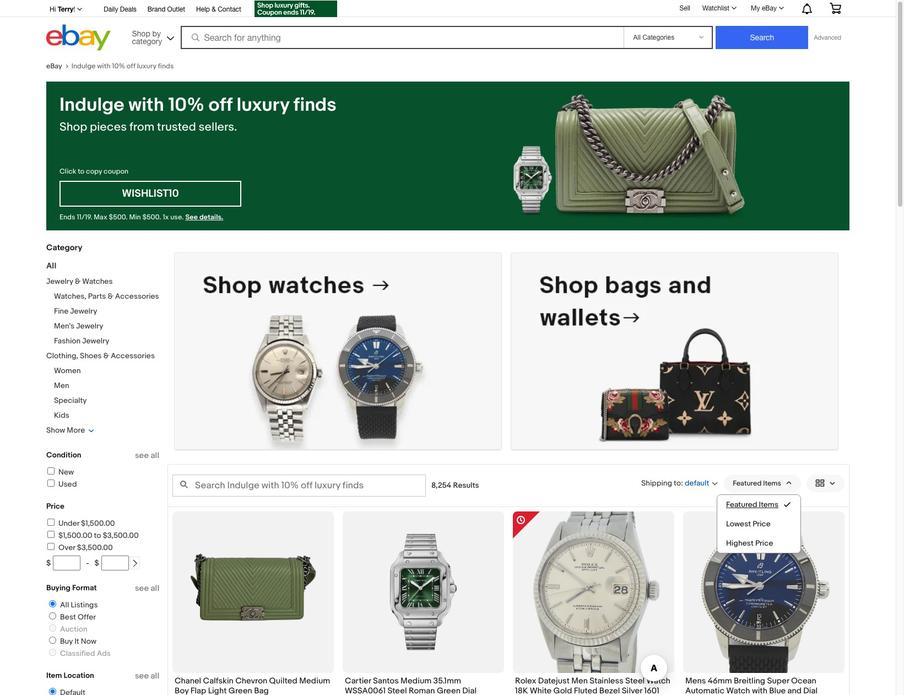 Task type: describe. For each thing, give the bounding box(es) containing it.
Enter your search keyword text field
[[173, 474, 426, 496]]

ebay link
[[46, 62, 71, 71]]

format
[[72, 583, 97, 593]]

sell link
[[675, 4, 696, 12]]

medium inside 'cartier santos medium 35.1mm wssa0061 steel roman green dia'
[[401, 676, 432, 686]]

all listings
[[60, 600, 98, 610]]

Best Offer radio
[[49, 612, 56, 620]]

-
[[86, 558, 89, 568]]

main content containing chanel calfskin chevron quilted medium boy flap light green bag
[[168, 244, 850, 695]]

shop inside indulge with 10% off luxury finds shop pieces from trusted sellers.
[[60, 120, 87, 134]]

highest price
[[726, 538, 774, 548]]

clothing,
[[46, 351, 78, 360]]

1601
[[644, 686, 660, 695]]

handbags image
[[511, 253, 838, 449]]

all listings link
[[45, 600, 100, 610]]

rolex datejust men stainless steel watch 18k white gold fluted bezel silver 1601 image
[[524, 511, 664, 673]]

none submit inside shop by category banner
[[716, 26, 809, 49]]

none text field the handbags
[[511, 253, 838, 450]]

buy it now
[[60, 637, 96, 646]]

bezel
[[600, 686, 620, 695]]

chanel calfskin chevron quilted medium boy flap light green bag
[[175, 676, 330, 695]]

my ebay link
[[745, 2, 789, 15]]

view: gallery view image
[[816, 477, 836, 489]]

featured items button
[[724, 474, 801, 492]]

advanced link
[[809, 26, 847, 49]]

brand outlet link
[[148, 4, 185, 16]]

chanel calfskin chevron quilted medium boy flap light green bag image
[[173, 511, 334, 673]]

Classified Ads radio
[[49, 649, 56, 656]]

min
[[129, 213, 141, 222]]

max
[[94, 213, 107, 222]]

santos
[[373, 676, 399, 686]]

off for indulge with 10% off luxury finds shop pieces from trusted sellers.
[[209, 94, 233, 117]]

best
[[60, 612, 76, 622]]

quilted
[[269, 676, 298, 686]]

ends 11/19. max $500. min $500. 1x use. see details.
[[60, 213, 223, 222]]

all for all listings
[[60, 600, 69, 610]]

click
[[60, 167, 76, 176]]

cartier santos medium 35.1mm wssa0061 steel roman green dia link
[[345, 676, 502, 695]]

new link
[[46, 467, 74, 477]]

to for $3,500.00
[[94, 531, 101, 540]]

sellers.
[[199, 120, 237, 134]]

$ for minimum value text field
[[46, 558, 51, 568]]

& right shoes
[[104, 351, 109, 360]]

0 vertical spatial $3,500.00
[[103, 531, 139, 540]]

watches
[[82, 277, 113, 286]]

price for lowest
[[753, 519, 771, 528]]

use.
[[170, 213, 184, 222]]

see for new
[[135, 450, 149, 461]]

18k
[[515, 686, 528, 695]]

to for copy
[[78, 167, 84, 176]]

my ebay
[[751, 4, 777, 12]]

cartier santos medium 35.1mm wssa0061 steel roman green dial new/complete 2023 image
[[343, 532, 504, 653]]

rolex datejust men stainless steel watch 18k white gold fluted bezel silver 1601
[[515, 676, 671, 695]]

category
[[132, 37, 162, 45]]

mens
[[686, 676, 706, 686]]

items for featured items link in the right of the page
[[759, 500, 779, 509]]

auction
[[60, 624, 87, 634]]

chevron
[[235, 676, 267, 686]]

10% for indulge with 10% off luxury finds
[[112, 62, 125, 71]]

offer
[[78, 612, 96, 622]]

watches image
[[175, 253, 501, 449]]

over $3,500.00 link
[[46, 543, 113, 552]]

10% for indulge with 10% off luxury finds shop pieces from trusted sellers.
[[168, 94, 204, 117]]

under $1,500.00 link
[[46, 519, 115, 528]]

kids link
[[54, 411, 69, 420]]

green inside 'cartier santos medium 35.1mm wssa0061 steel roman green dia'
[[437, 686, 461, 695]]

mens 46mm breitling super ocean automatic watch with blue and dia
[[686, 676, 818, 695]]

1 $500. from the left
[[109, 213, 128, 222]]

indulge with 10% off luxury finds shop pieces from trusted sellers.
[[60, 94, 337, 134]]

best offer link
[[45, 612, 98, 622]]

3 see from the top
[[135, 671, 149, 681]]

submit price range image
[[131, 560, 139, 567]]

indulge for indulge with 10% off luxury finds
[[71, 62, 96, 71]]

auction link
[[45, 624, 90, 634]]

new
[[58, 467, 74, 477]]

under
[[58, 519, 79, 528]]

shipping to : default
[[642, 478, 710, 488]]

& up watches,
[[75, 277, 81, 286]]

Buy It Now radio
[[49, 637, 56, 644]]

light
[[208, 686, 227, 695]]

copy
[[86, 167, 102, 176]]

trusted
[[157, 120, 196, 134]]

deals
[[120, 6, 137, 13]]

all for all
[[46, 261, 56, 271]]

watches,
[[54, 292, 86, 301]]

see
[[185, 213, 198, 222]]

jewelry up fashion jewelry link
[[76, 321, 103, 331]]

help & contact link
[[196, 4, 241, 16]]

hi terry !
[[50, 5, 75, 13]]

lowest
[[726, 519, 751, 528]]

item location
[[46, 671, 94, 680]]

jewelry up men's jewelry link
[[70, 306, 97, 316]]

mens 46mm breitling super ocean automatic watch with blue and dial rubber strap image
[[686, 511, 843, 673]]

advanced
[[814, 34, 842, 41]]

& right parts
[[108, 292, 113, 301]]

daily
[[104, 6, 118, 13]]

men inside the jewelry & watches watches, parts & accessories fine jewelry men's jewelry fashion jewelry clothing, shoes & accessories women men specialty kids
[[54, 381, 69, 390]]

show
[[46, 426, 65, 435]]

account navigation
[[44, 0, 850, 19]]

Auction radio
[[49, 624, 56, 632]]

Used checkbox
[[47, 480, 55, 487]]

classified ads link
[[45, 649, 113, 658]]

steel inside rolex datejust men stainless steel watch 18k white gold fluted bezel silver 1601
[[626, 676, 645, 686]]

fashion jewelry link
[[54, 336, 109, 346]]

$ for maximum value text box
[[95, 558, 99, 568]]

get the coupon image
[[255, 1, 337, 17]]

shop by category
[[132, 29, 162, 45]]

parts
[[88, 292, 106, 301]]

wishlist10
[[122, 187, 179, 200]]

condition
[[46, 450, 81, 460]]

$1,500.00 to $3,500.00
[[58, 531, 139, 540]]

$1,500.00 to $3,500.00 checkbox
[[47, 531, 55, 538]]

1 vertical spatial accessories
[[111, 351, 155, 360]]

watches, parts & accessories link
[[54, 292, 159, 301]]



Task type: vqa. For each thing, say whether or not it's contained in the screenshot.
third all
yes



Task type: locate. For each thing, give the bounding box(es) containing it.
1 vertical spatial see all button
[[135, 583, 159, 594]]

1 none text field from the left
[[175, 253, 501, 450]]

0 vertical spatial ebay
[[762, 4, 777, 12]]

watch inside rolex datejust men stainless steel watch 18k white gold fluted bezel silver 1601
[[647, 676, 671, 686]]

men inside rolex datejust men stainless steel watch 18k white gold fluted bezel silver 1601
[[572, 676, 588, 686]]

0 horizontal spatial none text field
[[175, 253, 501, 450]]

0 vertical spatial 10%
[[112, 62, 125, 71]]

0 vertical spatial with
[[97, 62, 110, 71]]

2 vertical spatial see
[[135, 671, 149, 681]]

fluted
[[574, 686, 598, 695]]

men right "datejust"
[[572, 676, 588, 686]]

2 vertical spatial all
[[151, 671, 159, 681]]

1 vertical spatial to
[[674, 478, 681, 487]]

shop by category banner
[[44, 0, 850, 53]]

finds for indulge with 10% off luxury finds
[[158, 62, 174, 71]]

$500. left the min
[[109, 213, 128, 222]]

terry
[[58, 5, 73, 13]]

$ down over $3,500.00 "checkbox"
[[46, 558, 51, 568]]

show more
[[46, 426, 85, 435]]

featured up featured items link in the right of the page
[[733, 479, 762, 488]]

show more button
[[46, 426, 94, 435]]

Search for anything text field
[[182, 27, 622, 48]]

2 see from the top
[[135, 583, 149, 594]]

1 horizontal spatial with
[[129, 94, 164, 117]]

under $1,500.00
[[58, 519, 115, 528]]

1 vertical spatial see
[[135, 583, 149, 594]]

items up lowest price 'link'
[[759, 500, 779, 509]]

1 horizontal spatial steel
[[626, 676, 645, 686]]

0 vertical spatial men
[[54, 381, 69, 390]]

price up highest price link
[[753, 519, 771, 528]]

0 vertical spatial off
[[127, 62, 135, 71]]

New checkbox
[[47, 467, 55, 475]]

1 all from the top
[[151, 450, 159, 461]]

medium
[[299, 676, 330, 686], [401, 676, 432, 686]]

2 vertical spatial with
[[752, 686, 768, 695]]

1 horizontal spatial to
[[94, 531, 101, 540]]

ebay inside account navigation
[[762, 4, 777, 12]]

item
[[46, 671, 62, 680]]

fashion
[[54, 336, 81, 346]]

luxury for indulge with 10% off luxury finds
[[137, 62, 156, 71]]

2 medium from the left
[[401, 676, 432, 686]]

medium right 'quilted'
[[299, 676, 330, 686]]

0 horizontal spatial steel
[[388, 686, 407, 695]]

none text field watches
[[175, 253, 501, 450]]

silver
[[622, 686, 643, 695]]

automatic
[[686, 686, 725, 695]]

green inside chanel calfskin chevron quilted medium boy flap light green bag
[[229, 686, 252, 695]]

steel inside 'cartier santos medium 35.1mm wssa0061 steel roman green dia'
[[388, 686, 407, 695]]

datejust
[[538, 676, 570, 686]]

calfskin
[[203, 676, 234, 686]]

0 vertical spatial all
[[151, 450, 159, 461]]

watch right silver
[[647, 676, 671, 686]]

accessories right parts
[[115, 292, 159, 301]]

$3,500.00 up maximum value text box
[[103, 531, 139, 540]]

featured items up the lowest price
[[726, 500, 779, 509]]

1 see from the top
[[135, 450, 149, 461]]

1 vertical spatial shop
[[60, 120, 87, 134]]

jewelry & watches link
[[46, 277, 113, 286]]

$
[[46, 558, 51, 568], [95, 558, 99, 568]]

&
[[212, 6, 216, 13], [75, 277, 81, 286], [108, 292, 113, 301], [104, 351, 109, 360]]

roman
[[409, 686, 435, 695]]

2 $ from the left
[[95, 558, 99, 568]]

2 none text field from the left
[[511, 253, 838, 450]]

off inside indulge with 10% off luxury finds shop pieces from trusted sellers.
[[209, 94, 233, 117]]

best offer
[[60, 612, 96, 622]]

all right all listings option
[[60, 600, 69, 610]]

0 horizontal spatial 10%
[[112, 62, 125, 71]]

featured items for the featured items dropdown button
[[733, 479, 782, 488]]

10% inside indulge with 10% off luxury finds shop pieces from trusted sellers.
[[168, 94, 204, 117]]

buy it now link
[[45, 637, 99, 646]]

off up sellers.
[[209, 94, 233, 117]]

$1,500.00 up over $3,500.00 link
[[58, 531, 92, 540]]

1 horizontal spatial ebay
[[762, 4, 777, 12]]

all for new
[[151, 450, 159, 461]]

steel right bezel
[[626, 676, 645, 686]]

featured for the featured items dropdown button
[[733, 479, 762, 488]]

1 green from the left
[[229, 686, 252, 695]]

and
[[788, 686, 802, 695]]

watch inside mens 46mm breitling super ocean automatic watch with blue and dia
[[727, 686, 750, 695]]

0 vertical spatial see all button
[[135, 450, 159, 461]]

with left blue
[[752, 686, 768, 695]]

1 horizontal spatial 10%
[[168, 94, 204, 117]]

0 vertical spatial luxury
[[137, 62, 156, 71]]

2 horizontal spatial with
[[752, 686, 768, 695]]

luxury down the 'category'
[[137, 62, 156, 71]]

featured for featured items link in the right of the page
[[726, 500, 758, 509]]

3 all from the top
[[151, 671, 159, 681]]

1 vertical spatial with
[[129, 94, 164, 117]]

2 vertical spatial see all
[[135, 671, 159, 681]]

0 horizontal spatial shop
[[60, 120, 87, 134]]

details.
[[200, 213, 223, 222]]

items inside dropdown button
[[764, 479, 782, 488]]

white
[[530, 686, 552, 695]]

wishlist10 button
[[60, 181, 241, 207]]

luxury for indulge with 10% off luxury finds shop pieces from trusted sellers.
[[237, 94, 289, 117]]

1 see all button from the top
[[135, 450, 159, 461]]

0 horizontal spatial luxury
[[137, 62, 156, 71]]

specialty link
[[54, 396, 87, 405]]

see all for all listings
[[135, 583, 159, 594]]

2 $500. from the left
[[142, 213, 161, 222]]

0 vertical spatial featured
[[733, 479, 762, 488]]

accessories
[[115, 292, 159, 301], [111, 351, 155, 360]]

steel left roman
[[388, 686, 407, 695]]

featured items up featured items link in the right of the page
[[733, 479, 782, 488]]

price up under $1,500.00 checkbox
[[46, 502, 64, 511]]

see
[[135, 450, 149, 461], [135, 583, 149, 594], [135, 671, 149, 681]]

my
[[751, 4, 760, 12]]

indulge
[[71, 62, 96, 71], [60, 94, 124, 117]]

$3,500.00 down $1,500.00 to $3,500.00 link at the left of the page
[[77, 543, 113, 552]]

cartier
[[345, 676, 371, 686]]

lowest price link
[[718, 514, 801, 533]]

& inside "link"
[[212, 6, 216, 13]]

flap
[[191, 686, 206, 695]]

0 horizontal spatial $500.
[[109, 213, 128, 222]]

with inside mens 46mm breitling super ocean automatic watch with blue and dia
[[752, 686, 768, 695]]

highest price link
[[718, 533, 801, 553]]

1 horizontal spatial $500.
[[142, 213, 161, 222]]

all
[[46, 261, 56, 271], [60, 600, 69, 610]]

0 vertical spatial see
[[135, 450, 149, 461]]

1 horizontal spatial all
[[60, 600, 69, 610]]

finds
[[158, 62, 174, 71], [294, 94, 337, 117]]

shop inside shop by category
[[132, 29, 150, 38]]

featured items inside dropdown button
[[733, 479, 782, 488]]

with up from
[[129, 94, 164, 117]]

1 vertical spatial ebay
[[46, 62, 62, 71]]

shop by category button
[[127, 25, 177, 48]]

to down under $1,500.00 on the left bottom of page
[[94, 531, 101, 540]]

items
[[764, 479, 782, 488], [759, 500, 779, 509]]

kids
[[54, 411, 69, 420]]

men link
[[54, 381, 69, 390]]

with inside indulge with 10% off luxury finds shop pieces from trusted sellers.
[[129, 94, 164, 117]]

to left the "copy" in the left of the page
[[78, 167, 84, 176]]

mens 46mm breitling super ocean automatic watch with blue and dia link
[[686, 676, 843, 695]]

1 horizontal spatial none text field
[[511, 253, 838, 450]]

None submit
[[716, 26, 809, 49]]

0 vertical spatial finds
[[158, 62, 174, 71]]

specialty
[[54, 396, 87, 405]]

0 horizontal spatial $
[[46, 558, 51, 568]]

Default radio
[[49, 688, 56, 695]]

see all button for all listings
[[135, 583, 159, 594]]

clothing, shoes & accessories link
[[46, 351, 155, 360]]

Under $1,500.00 checkbox
[[47, 519, 55, 526]]

more
[[67, 426, 85, 435]]

highest
[[726, 538, 754, 548]]

items for the featured items dropdown button
[[764, 479, 782, 488]]

all for all listings
[[151, 583, 159, 594]]

1 vertical spatial 10%
[[168, 94, 204, 117]]

see all button for new
[[135, 450, 159, 461]]

stainless
[[590, 676, 624, 686]]

1 horizontal spatial finds
[[294, 94, 337, 117]]

1 vertical spatial featured items
[[726, 500, 779, 509]]

1 horizontal spatial medium
[[401, 676, 432, 686]]

1 vertical spatial all
[[60, 600, 69, 610]]

3 see all button from the top
[[135, 671, 159, 681]]

green right roman
[[437, 686, 461, 695]]

buying
[[46, 583, 70, 593]]

1 vertical spatial see all
[[135, 583, 159, 594]]

see all for new
[[135, 450, 159, 461]]

it
[[75, 637, 79, 646]]

by
[[152, 29, 161, 38]]

with for indulge with 10% off luxury finds shop pieces from trusted sellers.
[[129, 94, 164, 117]]

0 horizontal spatial with
[[97, 62, 110, 71]]

off for indulge with 10% off luxury finds
[[127, 62, 135, 71]]

1 vertical spatial men
[[572, 676, 588, 686]]

items up featured items link in the right of the page
[[764, 479, 782, 488]]

0 vertical spatial items
[[764, 479, 782, 488]]

0 horizontal spatial to
[[78, 167, 84, 176]]

accessories right shoes
[[111, 351, 155, 360]]

0 vertical spatial price
[[46, 502, 64, 511]]

8,254
[[432, 480, 452, 490]]

shop
[[132, 29, 150, 38], [60, 120, 87, 134]]

featured up lowest
[[726, 500, 758, 509]]

price inside 'link'
[[753, 519, 771, 528]]

0 vertical spatial indulge
[[71, 62, 96, 71]]

2 see all from the top
[[135, 583, 159, 594]]

help & contact
[[196, 6, 241, 13]]

3 see all from the top
[[135, 671, 159, 681]]

0 horizontal spatial ebay
[[46, 62, 62, 71]]

0 horizontal spatial green
[[229, 686, 252, 695]]

all down category
[[46, 261, 56, 271]]

$500. left '1x'
[[142, 213, 161, 222]]

medium inside chanel calfskin chevron quilted medium boy flap light green bag
[[299, 676, 330, 686]]

classified
[[60, 649, 95, 658]]

All Listings radio
[[49, 600, 56, 607]]

$1,500.00 up $1,500.00 to $3,500.00
[[81, 519, 115, 528]]

0 vertical spatial all
[[46, 261, 56, 271]]

& right "help"
[[212, 6, 216, 13]]

0 vertical spatial accessories
[[115, 292, 159, 301]]

location
[[64, 671, 94, 680]]

2 all from the top
[[151, 583, 159, 594]]

buying format
[[46, 583, 97, 593]]

1 vertical spatial indulge
[[60, 94, 124, 117]]

super
[[767, 676, 790, 686]]

finds for indulge with 10% off luxury finds shop pieces from trusted sellers.
[[294, 94, 337, 117]]

pieces
[[90, 120, 127, 134]]

0 vertical spatial see all
[[135, 450, 159, 461]]

to left default
[[674, 478, 681, 487]]

luxury up sellers.
[[237, 94, 289, 117]]

brand outlet
[[148, 6, 185, 13]]

ads
[[97, 649, 111, 658]]

2 green from the left
[[437, 686, 461, 695]]

1 horizontal spatial watch
[[727, 686, 750, 695]]

your shopping cart image
[[830, 3, 842, 14]]

0 horizontal spatial men
[[54, 381, 69, 390]]

1 vertical spatial featured
[[726, 500, 758, 509]]

used
[[58, 480, 77, 489]]

2 horizontal spatial to
[[674, 478, 681, 487]]

0 horizontal spatial medium
[[299, 676, 330, 686]]

featured inside dropdown button
[[733, 479, 762, 488]]

0 horizontal spatial all
[[46, 261, 56, 271]]

0 vertical spatial to
[[78, 167, 84, 176]]

1 vertical spatial all
[[151, 583, 159, 594]]

1 vertical spatial $3,500.00
[[77, 543, 113, 552]]

0 horizontal spatial off
[[127, 62, 135, 71]]

off down the 'category'
[[127, 62, 135, 71]]

price for highest
[[756, 538, 774, 548]]

shoes
[[80, 351, 102, 360]]

with right ebay link
[[97, 62, 110, 71]]

0 vertical spatial featured items
[[733, 479, 782, 488]]

ends
[[60, 213, 75, 222]]

luxury inside indulge with 10% off luxury finds shop pieces from trusted sellers.
[[237, 94, 289, 117]]

green left bag
[[229, 686, 252, 695]]

see for all listings
[[135, 583, 149, 594]]

1 horizontal spatial men
[[572, 676, 588, 686]]

rolex
[[515, 676, 536, 686]]

luxury
[[137, 62, 156, 71], [237, 94, 289, 117]]

1 horizontal spatial off
[[209, 94, 233, 117]]

with
[[97, 62, 110, 71], [129, 94, 164, 117], [752, 686, 768, 695]]

men down the women
[[54, 381, 69, 390]]

wssa0061
[[345, 686, 386, 695]]

1 vertical spatial luxury
[[237, 94, 289, 117]]

1 vertical spatial items
[[759, 500, 779, 509]]

Maximum Value text field
[[101, 556, 129, 570]]

1 horizontal spatial luxury
[[237, 94, 289, 117]]

watch right automatic
[[727, 686, 750, 695]]

1 see all from the top
[[135, 450, 159, 461]]

Minimum Value text field
[[53, 556, 81, 570]]

indulge inside indulge with 10% off luxury finds shop pieces from trusted sellers.
[[60, 94, 124, 117]]

to inside shipping to : default
[[674, 478, 681, 487]]

$ right "-"
[[95, 558, 99, 568]]

featured items
[[733, 479, 782, 488], [726, 500, 779, 509]]

0 horizontal spatial finds
[[158, 62, 174, 71]]

Over $3,500.00 checkbox
[[47, 543, 55, 550]]

with for indulge with 10% off luxury finds
[[97, 62, 110, 71]]

men
[[54, 381, 69, 390], [572, 676, 588, 686]]

medium right santos
[[401, 676, 432, 686]]

1 vertical spatial price
[[753, 519, 771, 528]]

8,254 results
[[432, 480, 479, 490]]

listings
[[71, 600, 98, 610]]

price down lowest price 'link'
[[756, 538, 774, 548]]

2 vertical spatial see all button
[[135, 671, 159, 681]]

shop left pieces at the top left of the page
[[60, 120, 87, 134]]

now
[[81, 637, 96, 646]]

indulge for indulge with 10% off luxury finds shop pieces from trusted sellers.
[[60, 94, 124, 117]]

finds inside indulge with 10% off luxury finds shop pieces from trusted sellers.
[[294, 94, 337, 117]]

jewelry up clothing, shoes & accessories link
[[82, 336, 109, 346]]

shop left by
[[132, 29, 150, 38]]

1 horizontal spatial $
[[95, 558, 99, 568]]

chanel
[[175, 676, 201, 686]]

1 vertical spatial off
[[209, 94, 233, 117]]

1 horizontal spatial shop
[[132, 29, 150, 38]]

1 medium from the left
[[299, 676, 330, 686]]

featured
[[733, 479, 762, 488], [726, 500, 758, 509]]

over $3,500.00
[[58, 543, 113, 552]]

None text field
[[175, 253, 501, 450], [511, 253, 838, 450]]

0 vertical spatial shop
[[132, 29, 150, 38]]

watch
[[647, 676, 671, 686], [727, 686, 750, 695]]

1 $ from the left
[[46, 558, 51, 568]]

featured items for featured items link in the right of the page
[[726, 500, 779, 509]]

jewelry up watches,
[[46, 277, 73, 286]]

all
[[151, 450, 159, 461], [151, 583, 159, 594], [151, 671, 159, 681]]

2 vertical spatial price
[[756, 538, 774, 548]]

2 see all button from the top
[[135, 583, 159, 594]]

1x
[[163, 213, 169, 222]]

coupon
[[104, 167, 129, 176]]

1 vertical spatial $1,500.00
[[58, 531, 92, 540]]

0 vertical spatial $1,500.00
[[81, 519, 115, 528]]

1 horizontal spatial green
[[437, 686, 461, 695]]

1 vertical spatial finds
[[294, 94, 337, 117]]

0 horizontal spatial watch
[[647, 676, 671, 686]]

men's
[[54, 321, 74, 331]]

to for :
[[674, 478, 681, 487]]

category
[[46, 243, 82, 253]]

35.1mm
[[434, 676, 461, 686]]

main content
[[168, 244, 850, 695]]

2 vertical spatial to
[[94, 531, 101, 540]]



